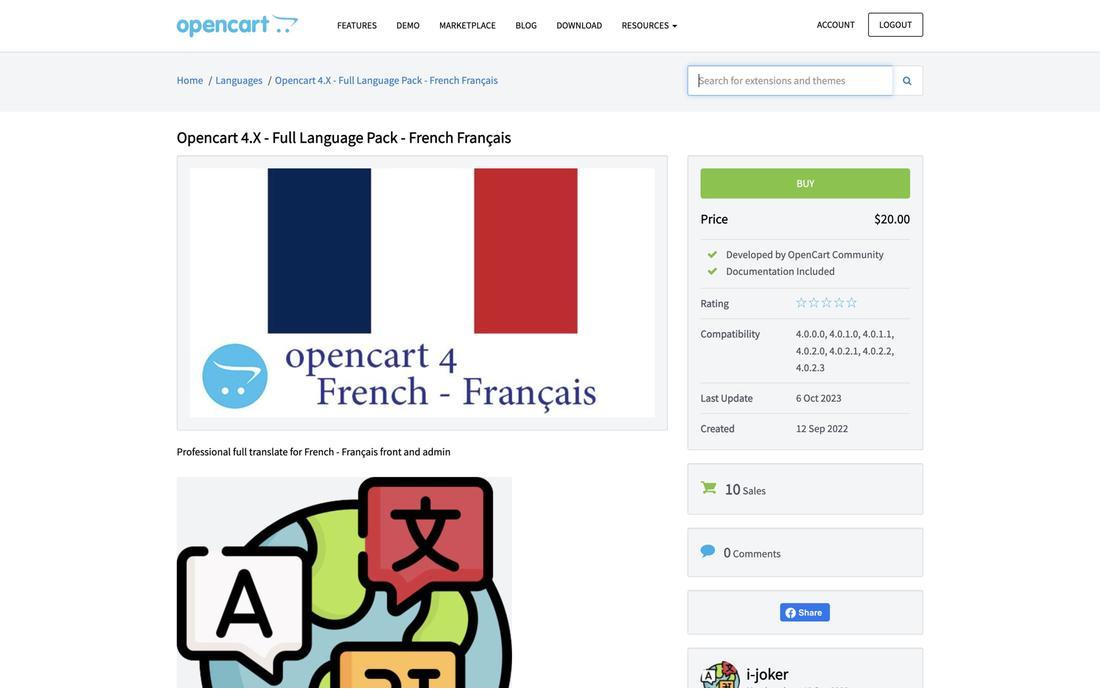 Task type: vqa. For each thing, say whether or not it's contained in the screenshot.
Marketplace link
yes



Task type: locate. For each thing, give the bounding box(es) containing it.
0 horizontal spatial full
[[272, 128, 296, 147]]

features
[[337, 19, 377, 31]]

sep
[[809, 422, 826, 435]]

opencart
[[788, 248, 831, 261]]

opencart right languages "link"
[[275, 74, 316, 87]]

1 horizontal spatial opencart
[[275, 74, 316, 87]]

4.0.2.0,
[[797, 344, 828, 357]]

french
[[430, 74, 460, 87], [409, 128, 454, 147], [304, 445, 334, 458]]

2022
[[828, 422, 849, 435]]

1 star light o image from the left
[[797, 297, 807, 308]]

compatibility
[[701, 327, 761, 341]]

opencart 4.x - full language pack - french français
[[275, 74, 498, 87], [177, 128, 512, 147]]

account
[[818, 19, 856, 30]]

4.0.0.0,
[[797, 327, 828, 341]]

français
[[462, 74, 498, 87], [457, 128, 512, 147], [342, 445, 378, 458]]

full
[[339, 74, 355, 87], [272, 128, 296, 147]]

developed by opencart community documentation included
[[727, 248, 884, 278]]

blog link
[[506, 14, 547, 37]]

community
[[833, 248, 884, 261]]

4.0.1.0,
[[830, 327, 861, 341]]

1 vertical spatial full
[[272, 128, 296, 147]]

sales
[[743, 484, 766, 497]]

star light o image up 4.0.0.0,
[[797, 297, 807, 308]]

4.0.2.1,
[[830, 344, 861, 357]]

1 vertical spatial pack
[[367, 128, 398, 147]]

i-joker
[[747, 664, 789, 684]]

0 vertical spatial language
[[357, 74, 400, 87]]

4.x down features link
[[318, 74, 331, 87]]

0 horizontal spatial star light o image
[[822, 297, 832, 308]]

1 horizontal spatial pack
[[402, 74, 422, 87]]

update
[[721, 391, 753, 405]]

1 horizontal spatial 4.x
[[318, 74, 331, 87]]

4.0.2.3
[[797, 361, 825, 374]]

1 star light o image from the left
[[822, 297, 832, 308]]

2 star light o image from the left
[[809, 297, 820, 308]]

2 vertical spatial français
[[342, 445, 378, 458]]

pack down demo link
[[402, 74, 422, 87]]

0 vertical spatial pack
[[402, 74, 422, 87]]

0 horizontal spatial star light o image
[[797, 297, 807, 308]]

download
[[557, 19, 603, 31]]

1 horizontal spatial star light o image
[[809, 297, 820, 308]]

pack
[[402, 74, 422, 87], [367, 128, 398, 147]]

marketplace link
[[430, 14, 506, 37]]

logout link
[[869, 13, 924, 37]]

1 horizontal spatial star light o image
[[834, 297, 845, 308]]

0 vertical spatial french
[[430, 74, 460, 87]]

4.0.1.1,
[[863, 327, 895, 341]]

2023
[[821, 391, 842, 405]]

rating
[[701, 297, 729, 310]]

star light o image
[[822, 297, 832, 308], [834, 297, 845, 308], [847, 297, 858, 308]]

full
[[233, 445, 247, 458]]

search image
[[904, 76, 912, 85]]

front
[[380, 445, 402, 458]]

6 oct 2023
[[797, 391, 842, 405]]

created
[[701, 422, 735, 435]]

0 horizontal spatial opencart
[[177, 128, 238, 147]]

2 vertical spatial french
[[304, 445, 334, 458]]

translate
[[249, 445, 288, 458]]

0 vertical spatial opencart
[[275, 74, 316, 87]]

0 comments
[[724, 543, 781, 561]]

4.x down languages "link"
[[241, 128, 261, 147]]

star light o image
[[797, 297, 807, 308], [809, 297, 820, 308]]

languages link
[[216, 74, 263, 87]]

4.x
[[318, 74, 331, 87], [241, 128, 261, 147]]

2 star light o image from the left
[[834, 297, 845, 308]]

buy
[[797, 177, 815, 190]]

opencart
[[275, 74, 316, 87], [177, 128, 238, 147]]

home link
[[177, 74, 203, 87]]

download link
[[547, 14, 612, 37]]

1 horizontal spatial full
[[339, 74, 355, 87]]

included
[[797, 265, 836, 278]]

6
[[797, 391, 802, 405]]

2 horizontal spatial star light o image
[[847, 297, 858, 308]]

professional full translate for french - français front and admin
[[177, 445, 451, 458]]

home
[[177, 74, 203, 87]]

1 vertical spatial language
[[300, 128, 364, 147]]

0 horizontal spatial 4.x
[[241, 128, 261, 147]]

pack down 'opencart 4.x - full language pack - french français' link
[[367, 128, 398, 147]]

12
[[797, 422, 807, 435]]

opencart down "home" link
[[177, 128, 238, 147]]

last update
[[701, 391, 753, 405]]

language
[[357, 74, 400, 87], [300, 128, 364, 147]]

-
[[333, 74, 337, 87], [425, 74, 428, 87], [264, 128, 269, 147], [401, 128, 406, 147], [337, 445, 340, 458]]

price
[[701, 211, 729, 227]]

star light o image down included
[[809, 297, 820, 308]]

admin
[[423, 445, 451, 458]]

1 vertical spatial french
[[409, 128, 454, 147]]



Task type: describe. For each thing, give the bounding box(es) containing it.
1 vertical spatial opencart 4.x - full language pack - french français
[[177, 128, 512, 147]]

demo link
[[387, 14, 430, 37]]

12 sep 2022
[[797, 422, 849, 435]]

cart mini image
[[701, 480, 717, 495]]

0 horizontal spatial pack
[[367, 128, 398, 147]]

developed
[[727, 248, 774, 261]]

comment image
[[701, 544, 716, 558]]

$20.00
[[875, 211, 911, 227]]

and
[[404, 445, 421, 458]]

account link
[[807, 13, 867, 37]]

0 vertical spatial français
[[462, 74, 498, 87]]

4.0.2.2,
[[863, 344, 895, 357]]

demo
[[397, 19, 420, 31]]

features link
[[328, 14, 387, 37]]

resources link
[[612, 14, 688, 37]]

Search for extensions and themes text field
[[688, 66, 893, 96]]

1 vertical spatial opencart
[[177, 128, 238, 147]]

blog
[[516, 19, 537, 31]]

1 vertical spatial français
[[457, 128, 512, 147]]

3 star light o image from the left
[[847, 297, 858, 308]]

for
[[290, 445, 302, 458]]

0 vertical spatial opencart 4.x - full language pack - french français
[[275, 74, 498, 87]]

joker
[[756, 664, 789, 684]]

0
[[724, 543, 731, 561]]

0 vertical spatial 4.x
[[318, 74, 331, 87]]

i-
[[747, 664, 756, 684]]

buy button
[[701, 168, 911, 198]]

0 vertical spatial full
[[339, 74, 355, 87]]

10 sales
[[726, 479, 766, 499]]

resources
[[622, 19, 671, 31]]

marketplace
[[440, 19, 496, 31]]

opencart 4.x - full language pack - french français link
[[275, 74, 498, 87]]

10
[[726, 479, 741, 499]]

logout
[[880, 19, 913, 30]]

4.0.0.0, 4.0.1.0, 4.0.1.1, 4.0.2.0, 4.0.2.1, 4.0.2.2, 4.0.2.3
[[797, 327, 895, 374]]

professional
[[177, 445, 231, 458]]

oct
[[804, 391, 819, 405]]

languages
[[216, 74, 263, 87]]

last
[[701, 391, 719, 405]]

opencart 4.x - full language pack - french français image
[[190, 168, 655, 417]]

comments
[[733, 547, 781, 560]]

1 vertical spatial 4.x
[[241, 128, 261, 147]]

opencart - opencart 4.x - full language pack - french français image
[[177, 14, 298, 37]]

i joker image
[[701, 661, 740, 688]]

documentation
[[727, 265, 795, 278]]

by
[[776, 248, 786, 261]]



